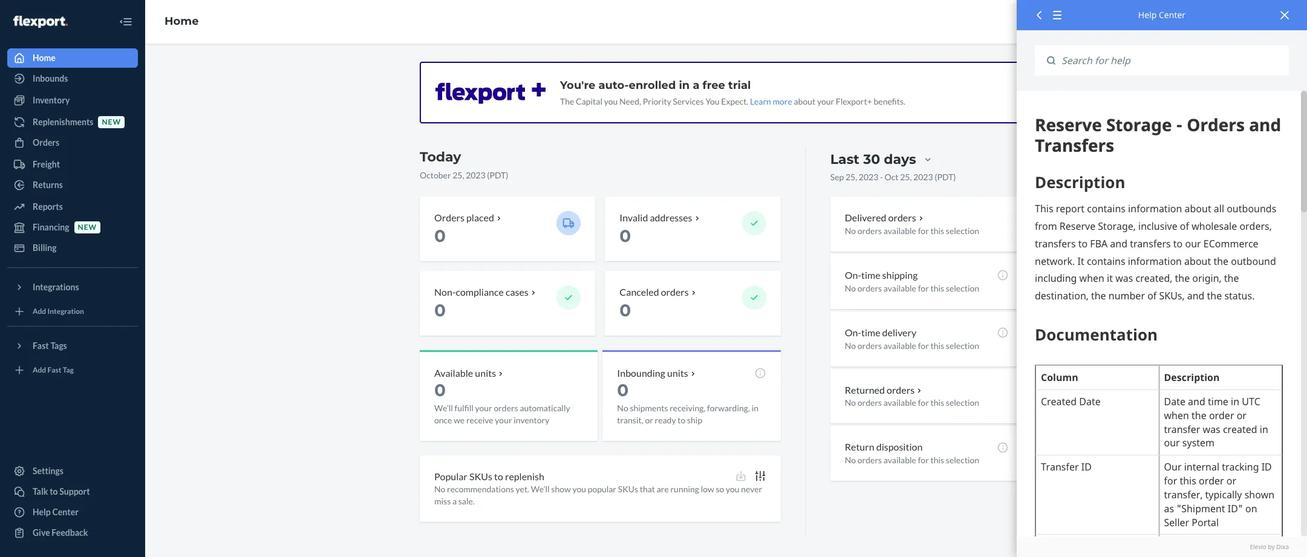 Task type: locate. For each thing, give the bounding box(es) containing it.
to up recommendations at left bottom
[[494, 470, 503, 482]]

to left ship
[[678, 415, 686, 425]]

home link up the inbounds link
[[7, 48, 138, 68]]

1 available from the top
[[884, 226, 916, 236]]

orders left placed on the left of page
[[434, 212, 465, 223]]

0 down invalid
[[620, 226, 631, 246]]

0 horizontal spatial to
[[50, 486, 58, 497]]

no orders available for this selection down delivered orders button
[[845, 226, 979, 236]]

no up miss
[[434, 484, 445, 494]]

0 vertical spatial skus
[[469, 470, 492, 482]]

1 horizontal spatial center
[[1159, 9, 1186, 21]]

oct
[[885, 172, 899, 182]]

25, right "oct"
[[900, 172, 912, 182]]

available down returned orders button at the bottom
[[884, 398, 916, 408]]

on- left shipping
[[845, 269, 861, 281]]

no inside 'no recommendations yet. we'll show you popular skus that are running low so you never miss a sale.'
[[434, 484, 445, 494]]

no down 'on-time shipping' at the right of the page
[[845, 283, 856, 293]]

0 vertical spatial add
[[33, 307, 46, 316]]

orders right "delivered"
[[888, 212, 916, 223]]

0 horizontal spatial units
[[475, 367, 496, 378]]

0
[[434, 226, 446, 246], [620, 226, 631, 246], [434, 300, 446, 320], [620, 300, 631, 320], [434, 380, 446, 400], [617, 380, 629, 400]]

orders down return in the bottom of the page
[[858, 455, 882, 465]]

available
[[434, 367, 473, 378]]

last
[[830, 151, 860, 168]]

for
[[918, 226, 929, 236], [918, 283, 929, 293], [918, 340, 929, 351], [918, 398, 929, 408], [918, 455, 929, 465]]

orders
[[33, 137, 59, 148], [434, 212, 465, 223]]

in inside you're auto-enrolled in a free trial the capital you need, priority services you expect. learn more about your flexport+ benefits.
[[679, 79, 690, 92]]

0 down non-
[[434, 300, 446, 320]]

25,
[[453, 170, 464, 180], [846, 172, 857, 182], [900, 172, 912, 182]]

you inside you're auto-enrolled in a free trial the capital you need, priority services you expect. learn more about your flexport+ benefits.
[[604, 96, 618, 106]]

billing link
[[7, 238, 138, 258]]

a inside you're auto-enrolled in a free trial the capital you need, priority services you expect. learn more about your flexport+ benefits.
[[693, 79, 700, 92]]

the
[[560, 96, 574, 106]]

1 vertical spatial on-
[[845, 326, 861, 338]]

fast left tag
[[47, 366, 61, 375]]

0 vertical spatial home link
[[165, 15, 199, 28]]

3 available from the top
[[884, 340, 916, 351]]

canceled
[[620, 286, 659, 298]]

1 horizontal spatial your
[[495, 415, 512, 425]]

2 on- from the top
[[845, 326, 861, 338]]

1 vertical spatial time
[[861, 326, 880, 338]]

3 this from the top
[[931, 340, 944, 351]]

add integration link
[[7, 302, 138, 321]]

available down disposition
[[884, 455, 916, 465]]

this for on-time shipping
[[931, 283, 944, 293]]

0 vertical spatial orders
[[33, 137, 59, 148]]

your right receive
[[495, 415, 512, 425]]

2 available from the top
[[884, 283, 916, 293]]

2 vertical spatial your
[[495, 415, 512, 425]]

give feedback button
[[7, 523, 138, 543]]

for for return disposition
[[918, 455, 929, 465]]

4 no orders available for this selection from the top
[[845, 398, 979, 408]]

no down returned
[[845, 398, 856, 408]]

no orders available for this selection for on-time delivery
[[845, 340, 979, 351]]

home link right close navigation image
[[165, 15, 199, 28]]

your up receive
[[475, 403, 492, 413]]

1 horizontal spatial units
[[667, 367, 688, 378]]

center down talk to support
[[52, 507, 79, 517]]

units
[[475, 367, 496, 378], [667, 367, 688, 378]]

2 time from the top
[[861, 326, 880, 338]]

1 horizontal spatial a
[[693, 79, 700, 92]]

selection for on-time shipping
[[946, 283, 979, 293]]

you right show
[[572, 484, 586, 494]]

pdt right "oct"
[[937, 172, 953, 182]]

1 add from the top
[[33, 307, 46, 316]]

available down delivery
[[884, 340, 916, 351]]

1 units from the left
[[475, 367, 496, 378]]

you're auto-enrolled in a free trial the capital you need, priority services you expect. learn more about your flexport+ benefits.
[[560, 79, 906, 106]]

that
[[640, 484, 655, 494]]

1 horizontal spatial home link
[[165, 15, 199, 28]]

fast tags button
[[7, 336, 138, 356]]

25, right sep
[[846, 172, 857, 182]]

we'll up once
[[434, 403, 453, 413]]

this for on-time delivery
[[931, 340, 944, 351]]

on-time shipping
[[845, 269, 918, 281]]

0 for invalid
[[620, 226, 631, 246]]

0 horizontal spatial home link
[[7, 48, 138, 68]]

no orders available for this selection down disposition
[[845, 455, 979, 465]]

add for add integration
[[33, 307, 46, 316]]

0 for non-
[[434, 300, 446, 320]]

1 horizontal spatial skus
[[618, 484, 638, 494]]

0 horizontal spatial orders
[[33, 137, 59, 148]]

1 horizontal spatial in
[[752, 403, 759, 413]]

2 horizontal spatial you
[[726, 484, 740, 494]]

1 vertical spatial skus
[[618, 484, 638, 494]]

replenishments
[[33, 117, 93, 127]]

add inside add fast tag link
[[33, 366, 46, 375]]

no orders available for this selection down delivery
[[845, 340, 979, 351]]

1 horizontal spatial we'll
[[531, 484, 550, 494]]

3 no orders available for this selection from the top
[[845, 340, 979, 351]]

0 vertical spatial time
[[861, 269, 880, 281]]

1 horizontal spatial help center
[[1138, 9, 1186, 21]]

orders inside orders link
[[33, 137, 59, 148]]

5 selection from the top
[[946, 455, 979, 465]]

in right forwarding,
[[752, 403, 759, 413]]

5 this from the top
[[931, 455, 944, 465]]

3 for from the top
[[918, 340, 929, 351]]

no down "on-time delivery"
[[845, 340, 856, 351]]

2 this from the top
[[931, 283, 944, 293]]

center up search search field
[[1159, 9, 1186, 21]]

1 no orders available for this selection from the top
[[845, 226, 979, 236]]

to inside 0 no shipments receiving, forwarding, in transit, or ready to ship
[[678, 415, 686, 425]]

0 vertical spatial new
[[102, 118, 121, 127]]

1 horizontal spatial new
[[102, 118, 121, 127]]

0 vertical spatial your
[[817, 96, 834, 106]]

pdt up placed on the left of page
[[490, 170, 506, 180]]

1 vertical spatial help center
[[33, 507, 79, 517]]

orders down "on-time delivery"
[[858, 340, 882, 351]]

popular
[[434, 470, 467, 482]]

1 time from the top
[[861, 269, 880, 281]]

miss
[[434, 496, 451, 507]]

yet.
[[516, 484, 529, 494]]

1 vertical spatial fast
[[47, 366, 61, 375]]

orders
[[888, 212, 916, 223], [858, 226, 882, 236], [858, 283, 882, 293], [661, 286, 689, 298], [858, 340, 882, 351], [887, 384, 915, 395], [858, 398, 882, 408], [494, 403, 518, 413], [858, 455, 882, 465]]

5 no orders available for this selection from the top
[[845, 455, 979, 465]]

time left shipping
[[861, 269, 880, 281]]

2 no orders available for this selection from the top
[[845, 283, 979, 293]]

non-
[[434, 286, 456, 298]]

1 vertical spatial we'll
[[531, 484, 550, 494]]

0 vertical spatial home
[[165, 15, 199, 28]]

feedback
[[52, 527, 88, 538]]

orders up the inventory
[[494, 403, 518, 413]]

5 available from the top
[[884, 455, 916, 465]]

orders inside 0 we'll fulfill your orders automatically once we receive your inventory
[[494, 403, 518, 413]]

no down return in the bottom of the page
[[845, 455, 856, 465]]

help center up search search field
[[1138, 9, 1186, 21]]

1 horizontal spatial you
[[604, 96, 618, 106]]

no orders available for this selection
[[845, 226, 979, 236], [845, 283, 979, 293], [845, 340, 979, 351], [845, 398, 979, 408], [845, 455, 979, 465]]

receive
[[466, 415, 493, 425]]

0 down available
[[434, 380, 446, 400]]

1 horizontal spatial home
[[165, 15, 199, 28]]

new
[[102, 118, 121, 127], [78, 223, 97, 232]]

returns link
[[7, 175, 138, 195]]

0 horizontal spatial center
[[52, 507, 79, 517]]

)
[[506, 170, 508, 180], [953, 172, 956, 182]]

25, right october
[[453, 170, 464, 180]]

1 vertical spatial to
[[494, 470, 503, 482]]

0 horizontal spatial pdt
[[490, 170, 506, 180]]

0 down canceled
[[620, 300, 631, 320]]

0 horizontal spatial in
[[679, 79, 690, 92]]

new up orders link in the top left of the page
[[102, 118, 121, 127]]

return
[[845, 441, 874, 453]]

financing
[[33, 222, 69, 232]]

2 horizontal spatial to
[[678, 415, 686, 425]]

0 down orders placed at left top
[[434, 226, 446, 246]]

in
[[679, 79, 690, 92], [752, 403, 759, 413]]

flexport+
[[836, 96, 872, 106]]

once
[[434, 415, 452, 425]]

0 vertical spatial help center
[[1138, 9, 1186, 21]]

this
[[931, 226, 944, 236], [931, 283, 944, 293], [931, 340, 944, 351], [931, 398, 944, 408], [931, 455, 944, 465]]

you
[[706, 96, 720, 106]]

pdt
[[490, 170, 506, 180], [937, 172, 953, 182]]

forwarding,
[[707, 403, 750, 413]]

inventory
[[33, 95, 70, 105]]

units right available
[[475, 367, 496, 378]]

available down delivered orders button
[[884, 226, 916, 236]]

0 horizontal spatial help
[[33, 507, 51, 517]]

support
[[59, 486, 90, 497]]

a left free on the top of the page
[[693, 79, 700, 92]]

0 horizontal spatial a
[[452, 496, 457, 507]]

you
[[604, 96, 618, 106], [572, 484, 586, 494], [726, 484, 740, 494]]

3 selection from the top
[[946, 340, 979, 351]]

or
[[645, 415, 653, 425]]

( right "oct"
[[935, 172, 937, 182]]

october
[[420, 170, 451, 180]]

new down reports link
[[78, 223, 97, 232]]

fast left "tags"
[[33, 341, 49, 351]]

1 vertical spatial home
[[33, 53, 56, 63]]

2 units from the left
[[667, 367, 688, 378]]

2023 left -
[[859, 172, 879, 182]]

to
[[678, 415, 686, 425], [494, 470, 503, 482], [50, 486, 58, 497]]

no down "delivered"
[[845, 226, 856, 236]]

skus up recommendations at left bottom
[[469, 470, 492, 482]]

orders for orders placed
[[434, 212, 465, 223]]

help center up give feedback
[[33, 507, 79, 517]]

2 vertical spatial to
[[50, 486, 58, 497]]

0 vertical spatial to
[[678, 415, 686, 425]]

you down auto-
[[604, 96, 618, 106]]

1 vertical spatial in
[[752, 403, 759, 413]]

1 horizontal spatial 25,
[[846, 172, 857, 182]]

1 vertical spatial new
[[78, 223, 97, 232]]

on- for on-time delivery
[[845, 326, 861, 338]]

1 horizontal spatial help
[[1138, 9, 1157, 21]]

in up services
[[679, 79, 690, 92]]

5 for from the top
[[918, 455, 929, 465]]

0 vertical spatial in
[[679, 79, 690, 92]]

0 vertical spatial fast
[[33, 341, 49, 351]]

orders up freight at the top of page
[[33, 137, 59, 148]]

0 horizontal spatial we'll
[[434, 403, 453, 413]]

add down fast tags
[[33, 366, 46, 375]]

no orders available for this selection down returned orders button at the bottom
[[845, 398, 979, 408]]

home up inbounds
[[33, 53, 56, 63]]

orders for orders
[[33, 137, 59, 148]]

2023 down days
[[913, 172, 933, 182]]

free
[[703, 79, 725, 92]]

we
[[454, 415, 465, 425]]

a left sale.
[[452, 496, 457, 507]]

) inside today october 25, 2023 ( pdt )
[[506, 170, 508, 180]]

orders down "delivered"
[[858, 226, 882, 236]]

2 selection from the top
[[946, 283, 979, 293]]

available down shipping
[[884, 283, 916, 293]]

orders right returned
[[887, 384, 915, 395]]

help center
[[1138, 9, 1186, 21], [33, 507, 79, 517]]

fast
[[33, 341, 49, 351], [47, 366, 61, 375]]

talk
[[33, 486, 48, 497]]

to right talk
[[50, 486, 58, 497]]

inventory
[[514, 415, 549, 425]]

2 for from the top
[[918, 283, 929, 293]]

0 vertical spatial on-
[[845, 269, 861, 281]]

auto-
[[599, 79, 629, 92]]

addresses
[[650, 212, 692, 223]]

you right so
[[726, 484, 740, 494]]

2023 right october
[[466, 170, 486, 180]]

( up placed on the left of page
[[487, 170, 490, 180]]

1 vertical spatial add
[[33, 366, 46, 375]]

(
[[487, 170, 490, 180], [935, 172, 937, 182]]

sale.
[[458, 496, 475, 507]]

a
[[693, 79, 700, 92], [452, 496, 457, 507]]

1 horizontal spatial orders
[[434, 212, 465, 223]]

your
[[817, 96, 834, 106], [475, 403, 492, 413], [495, 415, 512, 425]]

for for on-time delivery
[[918, 340, 929, 351]]

0 horizontal spatial skus
[[469, 470, 492, 482]]

time left delivery
[[861, 326, 880, 338]]

2 horizontal spatial your
[[817, 96, 834, 106]]

a inside 'no recommendations yet. we'll show you popular skus that are running low so you never miss a sale.'
[[452, 496, 457, 507]]

1 vertical spatial center
[[52, 507, 79, 517]]

1 vertical spatial your
[[475, 403, 492, 413]]

help up search search field
[[1138, 9, 1157, 21]]

0 horizontal spatial )
[[506, 170, 508, 180]]

help up give
[[33, 507, 51, 517]]

4 selection from the top
[[946, 398, 979, 408]]

no orders available for this selection down shipping
[[845, 283, 979, 293]]

2023 inside today october 25, 2023 ( pdt )
[[466, 170, 486, 180]]

your right about
[[817, 96, 834, 106]]

0 horizontal spatial 2023
[[466, 170, 486, 180]]

selection for on-time delivery
[[946, 340, 979, 351]]

0 horizontal spatial new
[[78, 223, 97, 232]]

automatically
[[520, 403, 570, 413]]

1 on- from the top
[[845, 269, 861, 281]]

returned orders button
[[845, 383, 924, 397]]

reports
[[33, 201, 63, 212]]

add
[[33, 307, 46, 316], [33, 366, 46, 375]]

services
[[673, 96, 704, 106]]

skus left that
[[618, 484, 638, 494]]

we'll right yet.
[[531, 484, 550, 494]]

2 add from the top
[[33, 366, 46, 375]]

0 horizontal spatial 25,
[[453, 170, 464, 180]]

0 vertical spatial a
[[693, 79, 700, 92]]

fast inside dropdown button
[[33, 341, 49, 351]]

1 vertical spatial orders
[[434, 212, 465, 223]]

0 down the "inbounding"
[[617, 380, 629, 400]]

0 vertical spatial we'll
[[434, 403, 453, 413]]

replenish
[[505, 470, 544, 482]]

home right close navigation image
[[165, 15, 199, 28]]

no inside 0 no shipments receiving, forwarding, in transit, or ready to ship
[[617, 403, 628, 413]]

no up the transit, at the bottom left of the page
[[617, 403, 628, 413]]

units up 0 no shipments receiving, forwarding, in transit, or ready to ship
[[667, 367, 688, 378]]

on- left delivery
[[845, 326, 861, 338]]

returned
[[845, 384, 885, 395]]

help center link
[[7, 503, 138, 522]]

1 vertical spatial a
[[452, 496, 457, 507]]

1 for from the top
[[918, 226, 929, 236]]

units for inbounding units
[[667, 367, 688, 378]]

1 horizontal spatial to
[[494, 470, 503, 482]]

we'll inside 'no recommendations yet. we'll show you popular skus that are running low so you never miss a sale.'
[[531, 484, 550, 494]]

add left "integration"
[[33, 307, 46, 316]]

0 horizontal spatial (
[[487, 170, 490, 180]]

0 horizontal spatial your
[[475, 403, 492, 413]]

ready
[[655, 415, 676, 425]]



Task type: vqa. For each thing, say whether or not it's contained in the screenshot.
second units from left
yes



Task type: describe. For each thing, give the bounding box(es) containing it.
integrations button
[[7, 278, 138, 297]]

no recommendations yet. we'll show you popular skus that are running low so you never miss a sale.
[[434, 484, 762, 507]]

sep 25, 2023 - oct 25, 2023 ( pdt )
[[830, 172, 956, 182]]

benefits.
[[874, 96, 906, 106]]

today
[[420, 149, 461, 165]]

talk to support
[[33, 486, 90, 497]]

disposition
[[876, 441, 923, 453]]

more
[[773, 96, 792, 106]]

skus inside 'no recommendations yet. we'll show you popular skus that are running low so you never miss a sale.'
[[618, 484, 638, 494]]

freight
[[33, 159, 60, 169]]

elevio by dixa
[[1250, 542, 1289, 551]]

inbounds link
[[7, 69, 138, 88]]

0 horizontal spatial home
[[33, 53, 56, 63]]

0 vertical spatial help
[[1138, 9, 1157, 21]]

( inside today october 25, 2023 ( pdt )
[[487, 170, 490, 180]]

this for return disposition
[[931, 455, 944, 465]]

fulfill
[[455, 403, 474, 413]]

return disposition
[[845, 441, 923, 453]]

you're
[[560, 79, 595, 92]]

last 30 days
[[830, 151, 916, 168]]

billing
[[33, 243, 57, 253]]

4 available from the top
[[884, 398, 916, 408]]

need,
[[619, 96, 641, 106]]

give feedback
[[33, 527, 88, 538]]

add fast tag link
[[7, 361, 138, 380]]

integration
[[47, 307, 84, 316]]

orders down 'on-time shipping' at the right of the page
[[858, 283, 882, 293]]

by
[[1268, 542, 1275, 551]]

orders placed
[[434, 212, 494, 223]]

inbounding units
[[617, 367, 688, 378]]

elevio
[[1250, 542, 1267, 551]]

orders right canceled
[[661, 286, 689, 298]]

2 horizontal spatial 25,
[[900, 172, 912, 182]]

expect.
[[721, 96, 748, 106]]

returns
[[33, 180, 63, 190]]

new for replenishments
[[102, 118, 121, 127]]

orders down returned
[[858, 398, 882, 408]]

0 inside 0 no shipments receiving, forwarding, in transit, or ready to ship
[[617, 380, 629, 400]]

integrations
[[33, 282, 79, 292]]

capital
[[576, 96, 602, 106]]

0 we'll fulfill your orders automatically once we receive your inventory
[[434, 380, 570, 425]]

orders link
[[7, 133, 138, 152]]

4 for from the top
[[918, 398, 929, 408]]

30
[[863, 151, 880, 168]]

0 vertical spatial center
[[1159, 9, 1186, 21]]

add fast tag
[[33, 366, 74, 375]]

selection for return disposition
[[946, 455, 979, 465]]

reports link
[[7, 197, 138, 217]]

available for on-time delivery
[[884, 340, 916, 351]]

no orders available for this selection for on-time shipping
[[845, 283, 979, 293]]

ship
[[687, 415, 702, 425]]

recommendations
[[447, 484, 514, 494]]

running
[[671, 484, 699, 494]]

canceled orders
[[620, 286, 689, 298]]

1 horizontal spatial 2023
[[859, 172, 879, 182]]

new for financing
[[78, 223, 97, 232]]

pdt inside today october 25, 2023 ( pdt )
[[490, 170, 506, 180]]

talk to support button
[[7, 482, 138, 501]]

available for return disposition
[[884, 455, 916, 465]]

cases
[[506, 286, 529, 298]]

invalid addresses
[[620, 212, 692, 223]]

-
[[880, 172, 883, 182]]

no orders available for this selection for return disposition
[[845, 455, 979, 465]]

for for on-time shipping
[[918, 283, 929, 293]]

invalid
[[620, 212, 648, 223]]

2 horizontal spatial 2023
[[913, 172, 933, 182]]

show
[[551, 484, 571, 494]]

sep
[[830, 172, 844, 182]]

are
[[657, 484, 669, 494]]

freight link
[[7, 155, 138, 174]]

about
[[794, 96, 816, 106]]

returned orders
[[845, 384, 915, 395]]

delivered orders button
[[845, 211, 926, 225]]

time for shipping
[[861, 269, 880, 281]]

0 for orders
[[434, 226, 446, 246]]

1 horizontal spatial )
[[953, 172, 956, 182]]

today october 25, 2023 ( pdt )
[[420, 149, 508, 180]]

learn more link
[[750, 96, 792, 106]]

add integration
[[33, 307, 84, 316]]

25, inside today october 25, 2023 ( pdt )
[[453, 170, 464, 180]]

units for available units
[[475, 367, 496, 378]]

inventory link
[[7, 91, 138, 110]]

tags
[[50, 341, 67, 351]]

we'll inside 0 we'll fulfill your orders automatically once we receive your inventory
[[434, 403, 453, 413]]

1 vertical spatial help
[[33, 507, 51, 517]]

1 horizontal spatial (
[[935, 172, 937, 182]]

on- for on-time shipping
[[845, 269, 861, 281]]

add for add fast tag
[[33, 366, 46, 375]]

delivery
[[882, 326, 917, 338]]

non-compliance cases
[[434, 286, 529, 298]]

1 vertical spatial home link
[[7, 48, 138, 68]]

flexport logo image
[[13, 16, 68, 28]]

settings
[[33, 466, 63, 476]]

4 this from the top
[[931, 398, 944, 408]]

inbounds
[[33, 73, 68, 83]]

in inside 0 no shipments receiving, forwarding, in transit, or ready to ship
[[752, 403, 759, 413]]

0 horizontal spatial help center
[[33, 507, 79, 517]]

tag
[[63, 366, 74, 375]]

0 for canceled
[[620, 300, 631, 320]]

low
[[701, 484, 714, 494]]

so
[[716, 484, 724, 494]]

receiving,
[[670, 403, 706, 413]]

available units
[[434, 367, 496, 378]]

1 horizontal spatial pdt
[[937, 172, 953, 182]]

placed
[[466, 212, 494, 223]]

elevio by dixa link
[[1035, 542, 1289, 551]]

delivered
[[845, 212, 886, 223]]

0 no shipments receiving, forwarding, in transit, or ready to ship
[[617, 380, 759, 425]]

on-time delivery
[[845, 326, 917, 338]]

to inside button
[[50, 486, 58, 497]]

enrolled
[[629, 79, 676, 92]]

Search search field
[[1056, 45, 1289, 76]]

learn
[[750, 96, 771, 106]]

settings link
[[7, 462, 138, 481]]

available for on-time shipping
[[884, 283, 916, 293]]

0 inside 0 we'll fulfill your orders automatically once we receive your inventory
[[434, 380, 446, 400]]

never
[[741, 484, 762, 494]]

0 horizontal spatial you
[[572, 484, 586, 494]]

your inside you're auto-enrolled in a free trial the capital you need, priority services you expect. learn more about your flexport+ benefits.
[[817, 96, 834, 106]]

1 selection from the top
[[946, 226, 979, 236]]

time for delivery
[[861, 326, 880, 338]]

orders inside button
[[888, 212, 916, 223]]

dixa
[[1276, 542, 1289, 551]]

1 this from the top
[[931, 226, 944, 236]]

orders inside button
[[887, 384, 915, 395]]

close navigation image
[[119, 15, 133, 29]]

popular
[[588, 484, 616, 494]]



